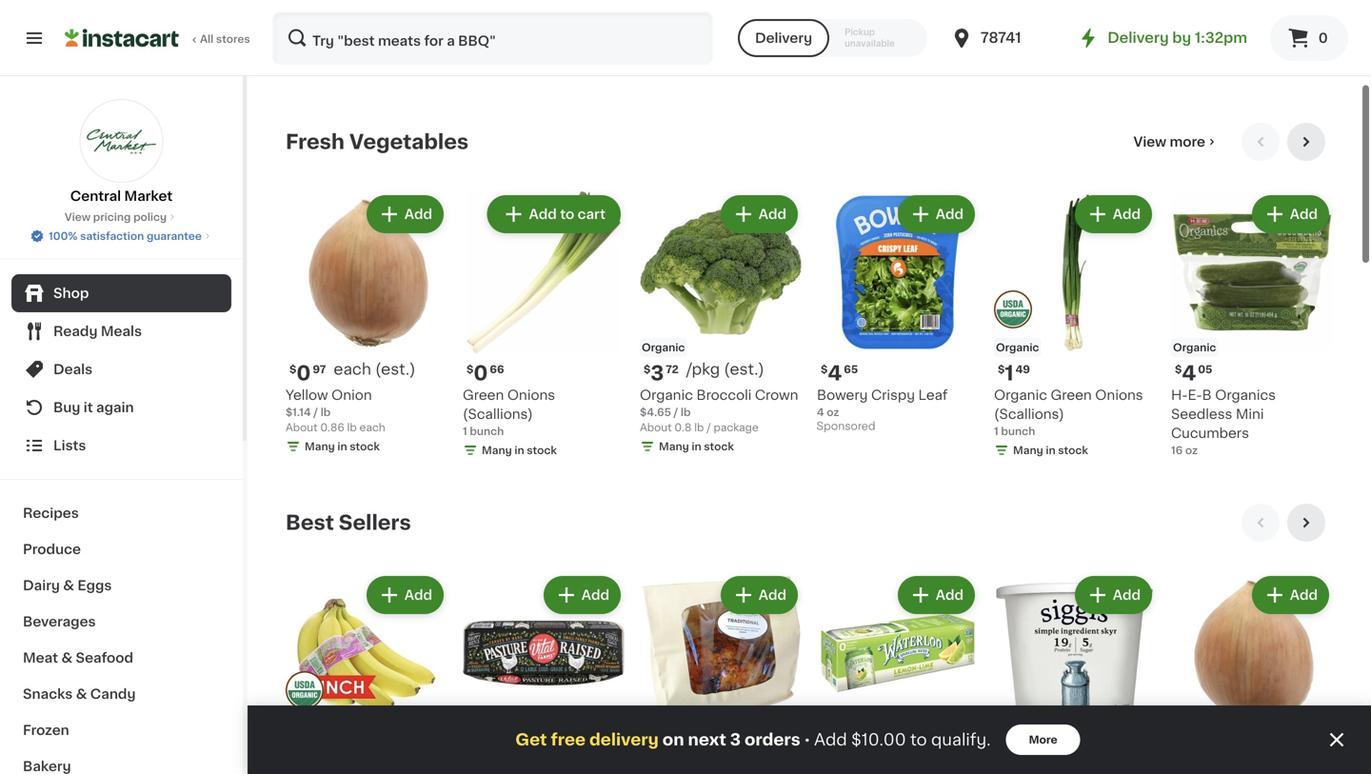 Task type: locate. For each thing, give the bounding box(es) containing it.
central market
[[70, 190, 173, 203]]

$ left on
[[644, 745, 651, 756]]

0 horizontal spatial 4
[[817, 407, 825, 418]]

3 left 72
[[651, 363, 664, 383]]

delivery for delivery
[[755, 31, 813, 45]]

oz inside driscoll's organic raspberries 6 oz
[[1004, 45, 1017, 56]]

$ left 72
[[644, 364, 651, 375]]

0 horizontal spatial item badge image
[[286, 672, 324, 710]]

$10.00
[[852, 732, 907, 748]]

1:32pm
[[1195, 31, 1248, 45]]

each for onion
[[360, 422, 386, 433]]

1 bunch from the left
[[470, 426, 504, 437]]

driscoll's for driscoll's organic raspberries 6 oz
[[994, 8, 1056, 21]]

$ inside the '$ 4 65'
[[821, 364, 828, 375]]

0 horizontal spatial to
[[560, 208, 575, 221]]

(est.) up the yellow onion $1.14 / lb about 0.86 lb each
[[375, 362, 416, 377]]

many in stock down organic green onions (scallions) 1 bunch
[[1014, 445, 1089, 456]]

1 horizontal spatial 11
[[844, 745, 853, 756]]

11 right 8
[[844, 745, 853, 756]]

view for view more
[[1134, 135, 1167, 149]]

11 left 06
[[651, 744, 669, 764]]

frozen link
[[11, 713, 231, 749]]

1 down $ 0 66
[[463, 426, 467, 437]]

about inside organic bananas $0.84 / lb about 2.67 lb each
[[463, 41, 495, 52]]

0.8
[[675, 422, 692, 433]]

delivery by 1:32pm
[[1108, 31, 1248, 45]]

0 horizontal spatial 0
[[297, 363, 311, 383]]

4 down bowery
[[817, 407, 825, 418]]

all
[[200, 34, 214, 44]]

1 inside organic green onions (scallions) 1 bunch
[[994, 426, 999, 437]]

lists
[[53, 439, 86, 452]]

3 inside treatment tracker modal 'dialog'
[[730, 732, 741, 748]]

in
[[338, 45, 347, 56], [1223, 45, 1233, 56], [515, 60, 524, 71], [692, 64, 702, 75], [338, 442, 347, 452], [692, 442, 702, 452], [515, 445, 524, 456], [1046, 445, 1056, 456]]

(est.) up broccoli
[[724, 362, 765, 377]]

to right $10.00
[[911, 732, 927, 748]]

package
[[714, 422, 759, 433]]

1 vertical spatial strawberries
[[640, 27, 725, 40]]

driscoll's inside driscoll's organic strawberries
[[640, 8, 701, 21]]

item carousel region
[[286, 123, 1334, 489], [286, 504, 1334, 774]]

(scallions) down '$ 1 49'
[[994, 408, 1065, 421]]

1 horizontal spatial green
[[1051, 389, 1092, 402]]

1 horizontal spatial bunch
[[1002, 426, 1036, 437]]

97 right the qualify.
[[1021, 745, 1034, 756]]

2 onions from the left
[[1096, 389, 1144, 402]]

1 item carousel region from the top
[[286, 123, 1334, 489]]

bunch inside green onions (scallions) 1 bunch
[[470, 426, 504, 437]]

2 vertical spatial oz
[[1186, 445, 1198, 456]]

product group
[[286, 191, 448, 458], [463, 191, 625, 462], [640, 191, 802, 458], [817, 191, 979, 437], [994, 191, 1156, 462], [1172, 191, 1334, 458], [286, 572, 448, 774], [463, 572, 625, 774], [640, 572, 802, 774], [817, 572, 979, 774], [994, 572, 1156, 774], [1172, 572, 1334, 774]]

1
[[286, 26, 290, 37], [1172, 26, 1176, 37], [1005, 363, 1014, 383], [463, 426, 467, 437], [994, 426, 999, 437]]

6 down 78741
[[994, 45, 1002, 56]]

$ for $ 4 65
[[821, 364, 828, 375]]

/ up "2.67"
[[497, 26, 502, 37]]

more button
[[1006, 725, 1081, 755]]

(scallions)
[[463, 408, 533, 421], [994, 408, 1065, 421]]

2 horizontal spatial 0
[[1319, 31, 1328, 45]]

2 (est.) from the left
[[724, 362, 765, 377]]

2 green from the left
[[1051, 389, 1092, 402]]

$ up "yellow"
[[290, 364, 297, 375]]

best sellers
[[286, 513, 411, 533]]

deals link
[[11, 351, 231, 389]]

/ up 2.66
[[851, 26, 856, 37]]

about down $4.65
[[640, 422, 672, 433]]

many down 0.86
[[305, 442, 335, 452]]

1 left ct at the top left of page
[[286, 26, 290, 37]]

dairy & eggs
[[23, 579, 112, 592]]

delivery for delivery by 1:32pm
[[1108, 31, 1169, 45]]

delivery left by
[[1108, 31, 1169, 45]]

stock down driscoll's strawberries 1 lb
[[1236, 45, 1266, 56]]

05
[[1199, 364, 1213, 375]]

1 horizontal spatial oz
[[1004, 45, 1017, 56]]

each inside organic bananas $0.84 / lb about 2.67 lb each
[[535, 41, 561, 52]]

0 vertical spatial view
[[1134, 135, 1167, 149]]

0 horizontal spatial view
[[65, 212, 91, 222]]

78741
[[981, 31, 1022, 45]]

bunch down $ 0 66
[[470, 426, 504, 437]]

to left cart
[[560, 208, 575, 221]]

green
[[463, 389, 504, 402], [1051, 389, 1092, 402]]

2 item carousel region from the top
[[286, 504, 1334, 774]]

/ right 0.8
[[707, 422, 711, 433]]

eggs
[[78, 579, 112, 592]]

driscoll's inside driscoll's strawberries 1 lb
[[1172, 8, 1233, 21]]

add button
[[368, 197, 442, 231], [723, 197, 796, 231], [900, 197, 974, 231], [1077, 197, 1151, 231], [1254, 197, 1328, 231], [368, 578, 442, 613], [546, 578, 619, 613], [723, 578, 796, 613], [900, 578, 974, 613], [1077, 578, 1151, 613], [1254, 578, 1328, 613]]

more
[[1170, 135, 1206, 149]]

72
[[666, 364, 679, 375]]

0 vertical spatial 6
[[994, 45, 1002, 56]]

ready meals
[[53, 325, 142, 338]]

$0.84
[[463, 26, 495, 37]]

each down onion
[[360, 422, 386, 433]]

(scallions) down $ 0 66
[[463, 408, 533, 421]]

1 horizontal spatial onions
[[1096, 389, 1144, 402]]

each (est.)
[[334, 362, 416, 377]]

$0.97 each (estimated) element
[[286, 361, 448, 386], [1172, 742, 1334, 767]]

1 vertical spatial 97
[[1021, 745, 1034, 756]]

product group containing 8
[[817, 572, 979, 774]]

driscoll's inside driscoll's organic raspberries 6 oz
[[994, 8, 1056, 21]]

organic inside 'organic broccoli crown $4.65 / lb about 0.8 lb / package'
[[640, 389, 693, 402]]

organic inside organic green onions (scallions) 1 bunch
[[994, 389, 1048, 402]]

$3.72 per package (estimated) element
[[640, 361, 802, 386]]

each for bananas
[[535, 41, 561, 52]]

product group containing 1
[[994, 191, 1156, 462]]

1 vertical spatial 6
[[1005, 744, 1019, 764]]

shop link
[[11, 274, 231, 312]]

organic
[[463, 8, 516, 21], [705, 8, 758, 21], [1059, 8, 1112, 21], [642, 342, 685, 353], [996, 342, 1040, 353], [1174, 342, 1217, 353], [640, 389, 693, 402], [994, 389, 1048, 402]]

0 vertical spatial 3
[[651, 363, 664, 383]]

shop
[[53, 287, 89, 300]]

about for organic
[[463, 41, 495, 52]]

stock down driscoll's organic strawberries
[[704, 64, 734, 75]]

1 horizontal spatial (scallions)
[[994, 408, 1065, 421]]

/ inside the yellow onion $1.14 / lb about 0.86 lb each
[[314, 407, 318, 418]]

many down green onions (scallions) 1 bunch
[[482, 445, 512, 456]]

about inside 'organic broccoli crown $4.65 / lb about 0.8 lb / package'
[[640, 422, 672, 433]]

6 inside driscoll's organic raspberries 6 oz
[[994, 45, 1002, 56]]

onions
[[508, 389, 556, 402], [1096, 389, 1144, 402]]

each inside the yellow onion $1.14 / lb about 0.86 lb each
[[360, 422, 386, 433]]

0 vertical spatial 97
[[313, 364, 326, 375]]

$ inside '$ 1 49'
[[998, 364, 1005, 375]]

banana
[[817, 8, 867, 21]]

free
[[551, 732, 586, 748]]

driscoll's
[[640, 8, 701, 21], [994, 8, 1056, 21], [1172, 8, 1233, 21]]

1 left 1:32pm
[[1172, 26, 1176, 37]]

item carousel region containing fresh vegetables
[[286, 123, 1334, 489]]

11
[[651, 744, 669, 764], [844, 745, 853, 756]]

next
[[688, 732, 727, 748]]

instacart logo image
[[65, 27, 179, 50]]

11 inside $ 8 11
[[844, 745, 853, 756]]

$ inside $ 3 72
[[644, 364, 651, 375]]

each
[[535, 41, 561, 52], [890, 41, 916, 52], [334, 362, 371, 377], [360, 422, 386, 433]]

3 right the next
[[730, 732, 741, 748]]

each up onion
[[334, 362, 371, 377]]

$ left 66
[[467, 364, 474, 375]]

0 horizontal spatial strawberries
[[640, 27, 725, 40]]

bunch
[[470, 426, 504, 437], [1002, 426, 1036, 437]]

view left more
[[1134, 135, 1167, 149]]

0 horizontal spatial (est.)
[[375, 362, 416, 377]]

0 horizontal spatial green
[[463, 389, 504, 402]]

0 horizontal spatial 6
[[994, 45, 1002, 56]]

1 vertical spatial &
[[61, 652, 73, 665]]

product group containing 3
[[640, 191, 802, 458]]

4 left 65
[[828, 363, 842, 383]]

1 vertical spatial item badge image
[[286, 672, 324, 710]]

100% satisfaction guarantee
[[49, 231, 202, 241]]

strawberries inside driscoll's organic strawberries
[[640, 27, 725, 40]]

0 vertical spatial item carousel region
[[286, 123, 1334, 489]]

$4.65
[[640, 407, 671, 418]]

1 vertical spatial 3
[[730, 732, 741, 748]]

about for banana
[[817, 41, 849, 52]]

oz up sponsored badge image
[[827, 407, 840, 418]]

0 vertical spatial &
[[63, 579, 74, 592]]

1 horizontal spatial view
[[1134, 135, 1167, 149]]

$ left 49
[[998, 364, 1005, 375]]

about down $0.68
[[817, 41, 849, 52]]

add inside add to cart button
[[529, 208, 557, 221]]

it
[[84, 401, 93, 414]]

16
[[1172, 445, 1183, 456]]

4 for bowery
[[828, 363, 842, 383]]

h-e-b organics seedless mini cucumbers 16 oz
[[1172, 389, 1276, 456]]

bunch down '$ 1 49'
[[1002, 426, 1036, 437]]

h-
[[1172, 389, 1188, 402]]

$ inside the "$ 4 05"
[[1175, 364, 1182, 375]]

0 horizontal spatial $0.97 each (estimated) element
[[286, 361, 448, 386]]

0 horizontal spatial 3
[[651, 363, 664, 383]]

1 (scallions) from the left
[[463, 408, 533, 421]]

0 horizontal spatial (scallions)
[[463, 408, 533, 421]]

(est.) for 0
[[375, 362, 416, 377]]

$ for $ 8 11
[[821, 745, 828, 756]]

pricing
[[93, 212, 131, 222]]

strawberries
[[1236, 8, 1321, 21], [640, 27, 725, 40]]

view
[[1134, 135, 1167, 149], [65, 212, 91, 222]]

0 horizontal spatial oz
[[827, 407, 840, 418]]

snacks & candy link
[[11, 676, 231, 713]]

1 horizontal spatial 6
[[1005, 744, 1019, 764]]

view more
[[1134, 135, 1206, 149]]

2 vertical spatial &
[[76, 688, 87, 701]]

in down hass avocado 1 ct
[[338, 45, 347, 56]]

6 inside product group
[[1005, 744, 1019, 764]]

0 horizontal spatial bunch
[[470, 426, 504, 437]]

$ for $ 4 05
[[1175, 364, 1182, 375]]

1 horizontal spatial 97
[[1021, 745, 1034, 756]]

mini
[[1236, 408, 1265, 421]]

onions inside organic green onions (scallions) 1 bunch
[[1096, 389, 1144, 402]]

/
[[497, 26, 502, 37], [851, 26, 856, 37], [314, 407, 318, 418], [674, 407, 678, 418], [707, 422, 711, 433]]

2 driscoll's from the left
[[994, 8, 1056, 21]]

1 horizontal spatial delivery
[[1108, 31, 1169, 45]]

3 driscoll's from the left
[[1172, 8, 1233, 21]]

in down 0.86
[[338, 442, 347, 452]]

1 horizontal spatial driscoll's
[[994, 8, 1056, 21]]

0 for $ 0 97
[[297, 363, 311, 383]]

0 vertical spatial item badge image
[[994, 291, 1033, 329]]

$ inside $ 0 97
[[290, 364, 297, 375]]

many down 1:32pm
[[1191, 45, 1221, 56]]

$ right •
[[821, 745, 828, 756]]

each down bunch
[[890, 41, 916, 52]]

1 horizontal spatial $0.97 each (estimated) element
[[1172, 742, 1334, 767]]

/pkg
[[687, 362, 720, 377]]

to
[[560, 208, 575, 221], [911, 732, 927, 748]]

0 vertical spatial $0.97 each (estimated) element
[[286, 361, 448, 386]]

view inside popup button
[[1134, 135, 1167, 149]]

$ inside $ 8 11
[[821, 745, 828, 756]]

delivery button
[[738, 19, 830, 57]]

oz inside bowery crispy leaf 4 oz
[[827, 407, 840, 418]]

1 vertical spatial view
[[65, 212, 91, 222]]

each down bananas
[[535, 41, 561, 52]]

1 horizontal spatial 0
[[474, 363, 488, 383]]

1 horizontal spatial 4
[[828, 363, 842, 383]]

view up 100%
[[65, 212, 91, 222]]

1 down '$ 1 49'
[[994, 426, 999, 437]]

0 horizontal spatial onions
[[508, 389, 556, 402]]

97 inside 6 97
[[1021, 745, 1034, 756]]

lb up 2.66
[[858, 26, 868, 37]]

lb right 0.8
[[695, 422, 704, 433]]

$ up h-
[[1175, 364, 1182, 375]]

many down driscoll's organic strawberries
[[659, 64, 689, 75]]

oz right 16
[[1186, 445, 1198, 456]]

deals
[[53, 363, 93, 376]]

2 (scallions) from the left
[[994, 408, 1065, 421]]

$ for $ 3 72
[[644, 364, 651, 375]]

0 horizontal spatial 97
[[313, 364, 326, 375]]

oz
[[1004, 45, 1017, 56], [827, 407, 840, 418], [1186, 445, 1198, 456]]

2 horizontal spatial 4
[[1182, 363, 1197, 383]]

97 up "yellow"
[[313, 364, 326, 375]]

oz down 78741
[[1004, 45, 1017, 56]]

crown
[[755, 389, 799, 402]]

central market logo image
[[80, 99, 163, 183]]

0 vertical spatial strawberries
[[1236, 8, 1321, 21]]

ready
[[53, 325, 98, 338]]

& right the meat
[[61, 652, 73, 665]]

0 vertical spatial to
[[560, 208, 575, 221]]

1 horizontal spatial strawberries
[[1236, 8, 1321, 21]]

0.86
[[320, 422, 345, 433]]

recipes link
[[11, 495, 231, 532]]

/ inside banana bunch $0.68 / lb about 2.66 lb each
[[851, 26, 856, 37]]

delivery left $0.68
[[755, 31, 813, 45]]

100% satisfaction guarantee button
[[30, 225, 213, 244]]

organic inside driscoll's organic raspberries 6 oz
[[1059, 8, 1112, 21]]

$7.30 element
[[463, 742, 625, 767]]

& left the eggs
[[63, 579, 74, 592]]

each inside banana bunch $0.68 / lb about 2.66 lb each
[[890, 41, 916, 52]]

$ 0 66
[[467, 363, 504, 383]]

6 left more
[[1005, 744, 1019, 764]]

oz for driscoll's
[[1004, 45, 1017, 56]]

2 horizontal spatial oz
[[1186, 445, 1198, 456]]

1 horizontal spatial 3
[[730, 732, 741, 748]]

$ inside "$ 11 06"
[[644, 745, 651, 756]]

1 vertical spatial to
[[911, 732, 927, 748]]

1 green from the left
[[463, 389, 504, 402]]

ready meals button
[[11, 312, 231, 351]]

about down '$0.84'
[[463, 41, 495, 52]]

about inside the yellow onion $1.14 / lb about 0.86 lb each
[[286, 422, 318, 433]]

/ right $1.14
[[314, 407, 318, 418]]

4 left 05
[[1182, 363, 1197, 383]]

many in stock down driscoll's organic strawberries
[[659, 64, 734, 75]]

lb right 0.86
[[347, 422, 357, 433]]

2 bunch from the left
[[1002, 426, 1036, 437]]

0 horizontal spatial delivery
[[755, 31, 813, 45]]

organics
[[1216, 389, 1276, 402]]

1 horizontal spatial item badge image
[[994, 291, 1033, 329]]

3 inside 'element'
[[651, 363, 664, 383]]

driscoll's for driscoll's organic strawberries
[[640, 8, 701, 21]]

1 horizontal spatial (est.)
[[724, 362, 765, 377]]

& left candy
[[76, 688, 87, 701]]

raspberries
[[994, 27, 1075, 40]]

to inside button
[[560, 208, 575, 221]]

driscoll's for driscoll's strawberries 1 lb
[[1172, 8, 1233, 21]]

/ inside organic bananas $0.84 / lb about 2.67 lb each
[[497, 26, 502, 37]]

all stores link
[[65, 11, 251, 65]]

Search field
[[274, 13, 712, 63]]

$ 4 65
[[821, 363, 858, 383]]

1 driscoll's from the left
[[640, 8, 701, 21]]

sponsored badge image
[[817, 422, 875, 432]]

$ inside $ 0 66
[[467, 364, 474, 375]]

1 horizontal spatial to
[[911, 732, 927, 748]]

1 (est.) from the left
[[375, 362, 416, 377]]

lb left 1:32pm
[[1179, 26, 1189, 37]]

(est.) inside $3.72 per package (estimated) 'element'
[[724, 362, 765, 377]]

stock down organic bananas $0.84 / lb about 2.67 lb each
[[527, 60, 557, 71]]

item carousel region containing best sellers
[[286, 504, 1334, 774]]

item badge image
[[994, 291, 1033, 329], [286, 672, 324, 710]]

$ left 65
[[821, 364, 828, 375]]

about down $1.14
[[286, 422, 318, 433]]

0 vertical spatial oz
[[1004, 45, 1017, 56]]

delivery inside delivery button
[[755, 31, 813, 45]]

many in stock
[[305, 45, 380, 56], [1191, 45, 1266, 56], [482, 60, 557, 71], [659, 64, 734, 75], [305, 442, 380, 452], [659, 442, 734, 452], [482, 445, 557, 456], [1014, 445, 1089, 456]]

1 vertical spatial item carousel region
[[286, 504, 1334, 774]]

(scallions) inside organic green onions (scallions) 1 bunch
[[994, 408, 1065, 421]]

1 left 49
[[1005, 363, 1014, 383]]

1 inside hass avocado 1 ct
[[286, 26, 290, 37]]

100%
[[49, 231, 78, 241]]

2 horizontal spatial driscoll's
[[1172, 8, 1233, 21]]

None search field
[[272, 11, 713, 65]]

sellers
[[339, 513, 411, 533]]

1 inside green onions (scallions) 1 bunch
[[463, 426, 467, 437]]

& for dairy
[[63, 579, 74, 592]]

0 horizontal spatial driscoll's
[[640, 8, 701, 21]]

in down driscoll's organic strawberries
[[692, 64, 702, 75]]

1 vertical spatial oz
[[827, 407, 840, 418]]

about inside banana bunch $0.68 / lb about 2.66 lb each
[[817, 41, 849, 52]]

lb up 0.8
[[681, 407, 691, 418]]

1 onions from the left
[[508, 389, 556, 402]]



Task type: describe. For each thing, give the bounding box(es) containing it.
policy
[[133, 212, 167, 222]]

ct
[[293, 26, 304, 37]]

broccoli
[[697, 389, 752, 402]]

66
[[490, 364, 504, 375]]

lb inside driscoll's strawberries 1 lb
[[1179, 26, 1189, 37]]

/ for organic
[[497, 26, 502, 37]]

$ for $ 0 97
[[290, 364, 297, 375]]

$ for $ 0 66
[[467, 364, 474, 375]]

fresh
[[286, 132, 345, 152]]

$1.14
[[286, 407, 311, 418]]

many in stock down 0.86
[[305, 442, 380, 452]]

get free delivery on next 3 orders • add $10.00 to qualify.
[[516, 732, 991, 748]]

0 inside button
[[1319, 31, 1328, 45]]

0 for $ 0 66
[[474, 363, 488, 383]]

bakery
[[23, 760, 71, 773]]

seafood
[[76, 652, 133, 665]]

banana bunch $0.68 / lb about 2.66 lb each
[[817, 8, 916, 52]]

each for bunch
[[890, 41, 916, 52]]

many down organic green onions (scallions) 1 bunch
[[1014, 445, 1044, 456]]

many down 0.8
[[659, 442, 689, 452]]

driscoll's strawberries 1 lb
[[1172, 8, 1321, 37]]

buy it again link
[[11, 389, 231, 427]]

treatment tracker modal dialog
[[248, 706, 1372, 774]]

$ 1 49
[[998, 363, 1031, 383]]

bowery crispy leaf 4 oz
[[817, 389, 948, 418]]

green onions (scallions) 1 bunch
[[463, 389, 556, 437]]

market
[[124, 190, 173, 203]]

qualify.
[[932, 732, 991, 748]]

& for meat
[[61, 652, 73, 665]]

2.66
[[852, 41, 875, 52]]

avocado
[[323, 8, 381, 21]]

$ 3 72
[[644, 363, 679, 383]]

frozen
[[23, 724, 69, 737]]

bakery link
[[11, 749, 231, 774]]

get
[[516, 732, 547, 748]]

/ for yellow
[[314, 407, 318, 418]]

97 inside $ 0 97
[[313, 364, 326, 375]]

lb right 2.66
[[878, 41, 888, 52]]

product group containing 11
[[640, 572, 802, 774]]

$0.97 each (estimated) element containing 0
[[286, 361, 448, 386]]

& for snacks
[[76, 688, 87, 701]]

lb up "2.67"
[[504, 26, 514, 37]]

snacks
[[23, 688, 73, 701]]

organic inside driscoll's organic strawberries
[[705, 8, 758, 21]]

all stores
[[200, 34, 250, 44]]

4 inside bowery crispy leaf 4 oz
[[817, 407, 825, 418]]

add inside treatment tracker modal 'dialog'
[[814, 732, 847, 748]]

green inside organic green onions (scallions) 1 bunch
[[1051, 389, 1092, 402]]

stock down green onions (scallions) 1 bunch
[[527, 445, 557, 456]]

driscoll's organic strawberries
[[640, 8, 758, 40]]

about for yellow
[[286, 422, 318, 433]]

78741 button
[[951, 11, 1065, 65]]

$ 11 06
[[644, 744, 685, 764]]

onion
[[332, 389, 372, 402]]

produce
[[23, 543, 81, 556]]

satisfaction
[[80, 231, 144, 241]]

b
[[1203, 389, 1212, 402]]

bunch inside organic green onions (scallions) 1 bunch
[[1002, 426, 1036, 437]]

in down 1:32pm
[[1223, 45, 1233, 56]]

delivery
[[590, 732, 659, 748]]

bowery
[[817, 389, 868, 402]]

product group containing 6
[[994, 572, 1156, 774]]

$ for $ 11 06
[[644, 745, 651, 756]]

oz inside h-e-b organics seedless mini cucumbers 16 oz
[[1186, 445, 1198, 456]]

49
[[1016, 364, 1031, 375]]

hass avocado 1 ct
[[286, 8, 381, 37]]

e-
[[1188, 389, 1203, 402]]

8
[[828, 744, 842, 764]]

(scallions) inside green onions (scallions) 1 bunch
[[463, 408, 533, 421]]

view pricing policy link
[[65, 210, 178, 225]]

meat & seafood
[[23, 652, 133, 665]]

in down green onions (scallions) 1 bunch
[[515, 445, 524, 456]]

$ 4 05
[[1175, 363, 1213, 383]]

snacks & candy
[[23, 688, 136, 701]]

guarantee
[[147, 231, 202, 241]]

/pkg (est.)
[[687, 362, 765, 377]]

$ 8 11
[[821, 744, 853, 764]]

0 horizontal spatial 11
[[651, 744, 669, 764]]

65
[[844, 364, 858, 375]]

beverages
[[23, 615, 96, 629]]

meat
[[23, 652, 58, 665]]

many in stock down green onions (scallions) 1 bunch
[[482, 445, 557, 456]]

central
[[70, 190, 121, 203]]

stock down the yellow onion $1.14 / lb about 0.86 lb each
[[350, 442, 380, 452]]

vegetables
[[349, 132, 469, 152]]

4 for h-
[[1182, 363, 1197, 383]]

lb right "2.67"
[[522, 41, 532, 52]]

many in stock down 1:32pm
[[1191, 45, 1266, 56]]

candy
[[90, 688, 136, 701]]

view for view pricing policy
[[65, 212, 91, 222]]

in down 0.8
[[692, 442, 702, 452]]

lb up 0.86
[[321, 407, 331, 418]]

many down hass avocado 1 ct
[[305, 45, 335, 56]]

green inside green onions (scallions) 1 bunch
[[463, 389, 504, 402]]

strawberries inside driscoll's strawberries 1 lb
[[1236, 8, 1321, 21]]

cucumbers
[[1172, 427, 1250, 440]]

by
[[1173, 31, 1192, 45]]

bananas
[[520, 8, 577, 21]]

organic broccoli crown $4.65 / lb about 0.8 lb / package
[[640, 389, 799, 433]]

orders
[[745, 732, 801, 748]]

stock down 'package'
[[704, 442, 734, 452]]

meat & seafood link
[[11, 640, 231, 676]]

1 vertical spatial $0.97 each (estimated) element
[[1172, 742, 1334, 767]]

item badge image inside product group
[[994, 291, 1033, 329]]

oz for bowery
[[827, 407, 840, 418]]

6 97
[[1005, 744, 1034, 764]]

organic bananas $0.84 / lb about 2.67 lb each
[[463, 8, 577, 52]]

1 inside driscoll's strawberries 1 lb
[[1172, 26, 1176, 37]]

(est.) for 3
[[724, 362, 765, 377]]

organic inside organic bananas $0.84 / lb about 2.67 lb each
[[463, 8, 516, 21]]

buy
[[53, 401, 80, 414]]

meals
[[101, 325, 142, 338]]

beverages link
[[11, 604, 231, 640]]

many in stock down "2.67"
[[482, 60, 557, 71]]

$ for $ 1 49
[[998, 364, 1005, 375]]

fresh vegetables
[[286, 132, 469, 152]]

again
[[96, 401, 134, 414]]

hass
[[286, 8, 319, 21]]

many down "2.67"
[[482, 60, 512, 71]]

0 button
[[1271, 15, 1349, 61]]

yellow onion $1.14 / lb about 0.86 lb each
[[286, 389, 386, 433]]

service type group
[[738, 19, 928, 57]]

buy it again
[[53, 401, 134, 414]]

stock down organic green onions (scallions) 1 bunch
[[1059, 445, 1089, 456]]

many in stock down hass avocado 1 ct
[[305, 45, 380, 56]]

/ up 0.8
[[674, 407, 678, 418]]

in down organic green onions (scallions) 1 bunch
[[1046, 445, 1056, 456]]

leaf
[[919, 389, 948, 402]]

stock down avocado
[[350, 45, 380, 56]]

06
[[670, 745, 685, 756]]

many in stock down 0.8
[[659, 442, 734, 452]]

in down "2.67"
[[515, 60, 524, 71]]

/ for banana
[[851, 26, 856, 37]]

recipes
[[23, 507, 79, 520]]

stores
[[216, 34, 250, 44]]

crispy
[[872, 389, 915, 402]]

to inside treatment tracker modal 'dialog'
[[911, 732, 927, 748]]

onions inside green onions (scallions) 1 bunch
[[508, 389, 556, 402]]



Task type: vqa. For each thing, say whether or not it's contained in the screenshot.
READY MEALS "link"
yes



